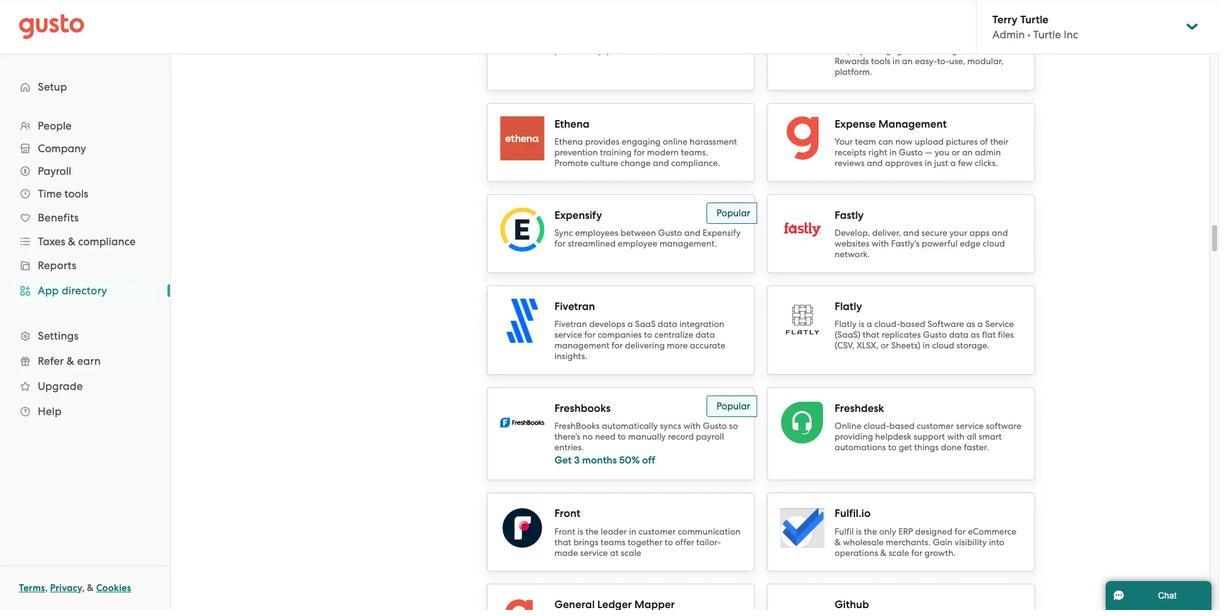 Task type: vqa. For each thing, say whether or not it's contained in the screenshot.
Add
no



Task type: locate. For each thing, give the bounding box(es) containing it.
1 vertical spatial customer
[[639, 527, 676, 538]]

as
[[966, 320, 976, 330], [971, 330, 980, 341]]

, left privacy
[[45, 583, 48, 595]]

for up management
[[584, 330, 596, 341]]

people button
[[13, 115, 157, 137]]

with down deliver,
[[872, 239, 889, 249]]

xlsx,
[[857, 341, 879, 351]]

cloud down apps
[[983, 239, 1005, 249]]

1 vertical spatial based
[[890, 422, 915, 432]]

expensify logo image
[[500, 208, 545, 252]]

integration
[[680, 320, 724, 330]]

is inside empuls is an employee rewards and engagement solution to improve employee productivity, performance, and retention.
[[586, 24, 591, 35]]

app directory
[[38, 285, 107, 297]]

help
[[38, 406, 62, 418]]

training
[[600, 148, 632, 158]]

directory
[[62, 285, 107, 297]]

turtle right •
[[1033, 28, 1061, 41]]

turtle
[[1020, 13, 1049, 26], [1033, 28, 1061, 41]]

teams.
[[681, 148, 708, 158]]

1 vertical spatial an
[[902, 56, 913, 67]]

management.
[[660, 239, 717, 249]]

management
[[879, 118, 947, 131]]

in inside engagedly provides award winning performance management, okr, lms, employee engagement, recognition and rewards tools in an easy-to-use, modular, platform.
[[893, 56, 900, 67]]

flatly logo image
[[781, 300, 825, 344]]

1 vertical spatial cloud-
[[864, 422, 890, 432]]

1 vertical spatial provides
[[585, 137, 620, 147]]

0 horizontal spatial provides
[[585, 137, 620, 147]]

based up replicates
[[900, 320, 926, 330]]

0 horizontal spatial with
[[684, 422, 701, 432]]

an up engagement at the top left
[[594, 24, 604, 35]]

to inside "front front is the leader in customer communication that brings teams together to offer tailor- made service at scale"
[[665, 538, 673, 548]]

0 vertical spatial an
[[594, 24, 604, 35]]

gusto up management.
[[658, 228, 682, 239]]

to up "performance,"
[[643, 35, 651, 45]]

for inside expensify sync employees between gusto and expensify for streamlined employee management.
[[555, 239, 566, 249]]

customer up support
[[917, 422, 954, 432]]

and inside expensify sync employees between gusto and expensify for streamlined employee management.
[[685, 228, 701, 239]]

based up helpdesk at the bottom right of page
[[890, 422, 915, 432]]

front
[[555, 508, 581, 521], [555, 527, 575, 538]]

popular
[[717, 208, 750, 219], [717, 402, 750, 413]]

expensify up management.
[[703, 228, 741, 239]]

visibility
[[955, 538, 987, 548]]

customer up together at the right bottom
[[639, 527, 676, 538]]

engagement
[[555, 35, 607, 45]]

tools down engagement,
[[871, 56, 891, 67]]

,
[[45, 583, 48, 595], [82, 583, 85, 595]]

1 vertical spatial popular
[[717, 402, 750, 413]]

time tools
[[38, 188, 88, 200]]

0 horizontal spatial customer
[[639, 527, 676, 538]]

online
[[835, 422, 862, 432]]

1 horizontal spatial cloud
[[983, 239, 1005, 249]]

employee up retention. at the top of page
[[688, 35, 728, 45]]

is up wholesale
[[856, 527, 862, 538]]

2 horizontal spatial an
[[962, 148, 973, 158]]

list
[[0, 115, 170, 425]]

apps
[[970, 228, 990, 239]]

0 horizontal spatial or
[[881, 341, 889, 351]]

1 horizontal spatial customer
[[917, 422, 954, 432]]

gain
[[933, 538, 953, 548]]

& right taxes at the left
[[68, 236, 76, 248]]

storage.
[[957, 341, 990, 351]]

1 horizontal spatial an
[[902, 56, 913, 67]]

the
[[586, 527, 599, 538], [864, 527, 877, 538]]

cloud
[[983, 239, 1005, 249], [932, 341, 955, 351]]

or right xlsx,
[[881, 341, 889, 351]]

with inside freshbooks freshbooks automatically syncs with gusto so there's no need to manually record payroll entries. get 3 months 50% off
[[684, 422, 701, 432]]

automatically
[[602, 422, 658, 432]]

software
[[986, 422, 1022, 432]]

engagement,
[[876, 46, 931, 56]]

freshbooks logo image
[[500, 402, 545, 446]]

your
[[950, 228, 968, 239]]

expense management your team can now upload pictures of their receipts right in gusto — you or an admin reviews and approves in just a few clicks.
[[835, 118, 1009, 169]]

for down engaging
[[634, 148, 645, 158]]

the inside "front front is the leader in customer communication that brings teams together to offer tailor- made service at scale"
[[586, 527, 599, 538]]

, left cookies
[[82, 583, 85, 595]]

cloud-
[[875, 320, 900, 330], [864, 422, 890, 432]]

1 popular from the top
[[717, 208, 750, 219]]

employee
[[606, 24, 646, 35], [688, 35, 728, 45], [618, 239, 658, 249]]

tools down payroll dropdown button
[[64, 188, 88, 200]]

provides
[[880, 24, 915, 35], [585, 137, 620, 147]]

0 vertical spatial that
[[863, 330, 880, 341]]

service down brings
[[580, 549, 608, 559]]

with up record on the bottom of page
[[684, 422, 701, 432]]

2 horizontal spatial with
[[947, 432, 965, 443]]

0 vertical spatial popular
[[717, 208, 750, 219]]

made
[[555, 549, 578, 559]]

tools
[[871, 56, 891, 67], [64, 188, 88, 200]]

front front is the leader in customer communication that brings teams together to offer tailor- made service at scale
[[555, 508, 741, 559]]

0 horizontal spatial the
[[586, 527, 599, 538]]

1 horizontal spatial ,
[[82, 583, 85, 595]]

okr,
[[949, 35, 969, 45]]

0 horizontal spatial scale
[[621, 549, 641, 559]]

can
[[879, 137, 894, 147]]

0 vertical spatial provides
[[880, 24, 915, 35]]

just
[[934, 158, 949, 169]]

cookies
[[96, 583, 131, 595]]

home image
[[19, 14, 84, 39]]

files
[[998, 330, 1014, 341]]

fivetran
[[555, 300, 595, 313], [555, 320, 587, 330]]

the for front
[[586, 527, 599, 538]]

scale right at
[[621, 549, 641, 559]]

company
[[38, 142, 86, 155]]

all
[[967, 432, 977, 443]]

0 vertical spatial tools
[[871, 56, 891, 67]]

that up made
[[555, 538, 571, 548]]

earn
[[77, 355, 101, 368]]

2 front from the top
[[555, 527, 575, 538]]

the up wholesale
[[864, 527, 877, 538]]

1 horizontal spatial provides
[[880, 24, 915, 35]]

online
[[663, 137, 688, 147]]

that up xlsx,
[[863, 330, 880, 341]]

0 vertical spatial fivetran
[[555, 300, 595, 313]]

a inside expense management your team can now upload pictures of their receipts right in gusto — you or an admin reviews and approves in just a few clicks.
[[951, 158, 956, 169]]

terms
[[19, 583, 45, 595]]

customer inside freshdesk online cloud-based customer service software providing helpdesk support with all smart automations to get things done faster.
[[917, 422, 954, 432]]

cloud- up replicates
[[875, 320, 900, 330]]

to left offer
[[665, 538, 673, 548]]

1 horizontal spatial scale
[[889, 549, 909, 559]]

1 vertical spatial service
[[956, 422, 984, 432]]

providing
[[835, 432, 873, 443]]

1 vertical spatial expensify
[[703, 228, 741, 239]]

for down sync at the left top of page
[[555, 239, 566, 249]]

0 vertical spatial cloud-
[[875, 320, 900, 330]]

for down merchants.
[[912, 549, 923, 559]]

in down engagement,
[[893, 56, 900, 67]]

0 vertical spatial flatly
[[835, 300, 862, 313]]

fulfil.io
[[835, 508, 871, 521]]

1 scale from the left
[[621, 549, 641, 559]]

0 horizontal spatial tools
[[64, 188, 88, 200]]

gusto inside expensify sync employees between gusto and expensify for streamlined employee management.
[[658, 228, 682, 239]]

1 horizontal spatial with
[[872, 239, 889, 249]]

wholesale
[[843, 538, 884, 548]]

to down helpdesk at the bottom right of page
[[888, 443, 897, 454]]

provides up engagement,
[[880, 24, 915, 35]]

in inside "front front is the leader in customer communication that brings teams together to offer tailor- made service at scale"
[[629, 527, 637, 538]]

1 vertical spatial fivetran
[[555, 320, 587, 330]]

based inside freshdesk online cloud-based customer service software providing helpdesk support with all smart automations to get things done faster.
[[890, 422, 915, 432]]

2 horizontal spatial data
[[949, 330, 969, 341]]

a up xlsx,
[[867, 320, 872, 330]]

1 vertical spatial turtle
[[1033, 28, 1061, 41]]

and up management.
[[685, 228, 701, 239]]

fastly develop, deliver, and secure your apps and websites with fastly's powerful edge cloud network.
[[835, 209, 1008, 260]]

pictures
[[946, 137, 978, 147]]

data down software at the bottom right of the page
[[949, 330, 969, 341]]

2 vertical spatial an
[[962, 148, 973, 158]]

helpdesk
[[875, 432, 912, 443]]

and down right
[[867, 158, 883, 169]]

is for flatly
[[859, 320, 865, 330]]

a right just
[[951, 158, 956, 169]]

for down companies
[[612, 341, 623, 351]]

replicates
[[882, 330, 921, 341]]

to down automatically
[[618, 432, 626, 443]]

& left earn
[[67, 355, 74, 368]]

refer & earn link
[[13, 350, 157, 373]]

provides up training
[[585, 137, 620, 147]]

1 the from the left
[[586, 527, 599, 538]]

1 vertical spatial front
[[555, 527, 575, 538]]

a
[[951, 158, 956, 169], [628, 320, 633, 330], [867, 320, 872, 330], [978, 320, 983, 330]]

is up the (saas)
[[859, 320, 865, 330]]

time tools button
[[13, 183, 157, 205]]

cloud inside fastly develop, deliver, and secure your apps and websites with fastly's powerful edge cloud network.
[[983, 239, 1005, 249]]

edge
[[960, 239, 981, 249]]

setup link
[[13, 76, 157, 98]]

scale down merchants.
[[889, 549, 909, 559]]

2 the from the left
[[864, 527, 877, 538]]

in up together at the right bottom
[[629, 527, 637, 538]]

expensify up sync at the left top of page
[[555, 209, 602, 222]]

is inside "front front is the leader in customer communication that brings teams together to offer tailor- made service at scale"
[[578, 527, 583, 538]]

popular up management.
[[717, 208, 750, 219]]

data inside flatly flatly is a cloud-based software as a service (saas) that replicates gusto data as flat files (csv, xlsx, or sheets) in cloud storage.
[[949, 330, 969, 341]]

or inside expense management your team can now upload pictures of their receipts right in gusto — you or an admin reviews and approves in just a few clicks.
[[952, 148, 960, 158]]

0 vertical spatial service
[[555, 330, 582, 341]]

1 horizontal spatial tools
[[871, 56, 891, 67]]

1 vertical spatial or
[[881, 341, 889, 351]]

fastly's
[[891, 239, 920, 249]]

1 vertical spatial that
[[555, 538, 571, 548]]

brings
[[574, 538, 599, 548]]

cloud inside flatly flatly is a cloud-based software as a service (saas) that replicates gusto data as flat files (csv, xlsx, or sheets) in cloud storage.
[[932, 341, 955, 351]]

1 horizontal spatial or
[[952, 148, 960, 158]]

benefits link
[[13, 207, 157, 229]]

2 popular from the top
[[717, 402, 750, 413]]

customer inside "front front is the leader in customer communication that brings teams together to offer tailor- made service at scale"
[[639, 527, 676, 538]]

the inside fulfil.io fulfil is the only erp designed for ecommerce & wholesale merchants. gain visibility into operations & scale for growth.
[[864, 527, 877, 538]]

0 vertical spatial based
[[900, 320, 926, 330]]

time
[[38, 188, 62, 200]]

gusto down now
[[899, 148, 923, 158]]

0 vertical spatial ethena
[[555, 118, 590, 131]]

ecommerce
[[968, 527, 1017, 538]]

based
[[900, 320, 926, 330], [890, 422, 915, 432]]

or down the pictures
[[952, 148, 960, 158]]

is for fulfil.io
[[856, 527, 862, 538]]

is inside flatly flatly is a cloud-based software as a service (saas) that replicates gusto data as flat files (csv, xlsx, or sheets) in cloud storage.
[[859, 320, 865, 330]]

gusto up payroll
[[703, 422, 727, 432]]

fulfil.io fulfil is the only erp designed for ecommerce & wholesale merchants. gain visibility into operations & scale for growth.
[[835, 508, 1017, 559]]

1 horizontal spatial that
[[863, 330, 880, 341]]

people
[[38, 120, 72, 132]]

expense management logo image
[[781, 117, 825, 161]]

1 vertical spatial flatly
[[835, 320, 857, 330]]

to down saas
[[644, 330, 652, 341]]

front up brings
[[555, 508, 581, 521]]

ethena ethena provides engaging online harassment prevention training for modern teams. promote culture change and compliance.
[[555, 118, 737, 169]]

fivetran up management
[[555, 320, 587, 330]]

& down only
[[881, 549, 887, 559]]

0 vertical spatial customer
[[917, 422, 954, 432]]

management,
[[889, 35, 947, 45]]

data up centralize
[[658, 320, 677, 330]]

fastly logo image
[[781, 218, 825, 243]]

is inside fulfil.io fulfil is the only erp designed for ecommerce & wholesale merchants. gain visibility into operations & scale for growth.
[[856, 527, 862, 538]]

operations
[[835, 549, 878, 559]]

cloud down software at the bottom right of the page
[[932, 341, 955, 351]]

an up few
[[962, 148, 973, 158]]

rewards
[[835, 56, 869, 67]]

service up all
[[956, 422, 984, 432]]

service up management
[[555, 330, 582, 341]]

promote
[[555, 158, 589, 169]]

popular up the so
[[717, 402, 750, 413]]

engagedly provides award winning performance management, okr, lms, employee engagement, recognition and rewards tools in an easy-to-use, modular, platform. button
[[768, 0, 1035, 91]]

terms , privacy , & cookies
[[19, 583, 131, 595]]

engagedly provides award winning performance management, okr, lms, employee engagement, recognition and rewards tools in an easy-to-use, modular, platform.
[[835, 24, 1004, 77]]

a up flat
[[978, 320, 983, 330]]

fastly
[[835, 209, 864, 222]]

gusto inside freshbooks freshbooks automatically syncs with gusto so there's no need to manually record payroll entries. get 3 months 50% off
[[703, 422, 727, 432]]

0 vertical spatial expensify
[[555, 209, 602, 222]]

fivetran up the develops
[[555, 300, 595, 313]]

and up modular,
[[983, 46, 999, 56]]

settings
[[38, 330, 79, 343]]

1 vertical spatial cloud
[[932, 341, 955, 351]]

a inside fivetran fivetran develops a saas data integration service for companies to centralize data management for delivering more accurate insights.
[[628, 320, 633, 330]]

gusto down software at the bottom right of the page
[[923, 330, 947, 341]]

0 horizontal spatial ,
[[45, 583, 48, 595]]

cookies button
[[96, 581, 131, 596]]

admin
[[975, 148, 1001, 158]]

data up accurate
[[696, 330, 715, 341]]

1 vertical spatial ethena
[[555, 137, 583, 147]]

front up made
[[555, 527, 575, 538]]

upload
[[915, 137, 944, 147]]

1 front from the top
[[555, 508, 581, 521]]

setup
[[38, 81, 67, 93]]

with up done
[[947, 432, 965, 443]]

is up engagement at the top left
[[586, 24, 591, 35]]

0 horizontal spatial an
[[594, 24, 604, 35]]

1 horizontal spatial the
[[864, 527, 877, 538]]

2 scale from the left
[[889, 549, 909, 559]]

0 vertical spatial front
[[555, 508, 581, 521]]

0 vertical spatial cloud
[[983, 239, 1005, 249]]

cloud- inside freshdesk online cloud-based customer service software providing helpdesk support with all smart automations to get things done faster.
[[864, 422, 890, 432]]

an down engagement,
[[902, 56, 913, 67]]

and inside expense management your team can now upload pictures of their receipts right in gusto — you or an admin reviews and approves in just a few clicks.
[[867, 158, 883, 169]]

1 vertical spatial tools
[[64, 188, 88, 200]]

0 vertical spatial or
[[952, 148, 960, 158]]

is up brings
[[578, 527, 583, 538]]

0 horizontal spatial cloud
[[932, 341, 955, 351]]

2 flatly from the top
[[835, 320, 857, 330]]

scale inside fulfil.io fulfil is the only erp designed for ecommerce & wholesale merchants. gain visibility into operations & scale for growth.
[[889, 549, 909, 559]]

popular for freshbooks
[[717, 402, 750, 413]]

a up companies
[[628, 320, 633, 330]]

turtle up •
[[1020, 13, 1049, 26]]

& left cookies button
[[87, 583, 94, 595]]

terry
[[993, 13, 1018, 26]]

the up brings
[[586, 527, 599, 538]]

and down modern
[[653, 158, 669, 169]]

cloud- up helpdesk at the bottom right of page
[[864, 422, 890, 432]]

so
[[729, 422, 738, 432]]

2 vertical spatial service
[[580, 549, 608, 559]]

0 horizontal spatial that
[[555, 538, 571, 548]]

lms,
[[971, 35, 990, 45]]

employee down between
[[618, 239, 658, 249]]

and right apps
[[992, 228, 1008, 239]]

in right sheets)
[[923, 341, 930, 351]]

and inside engagedly provides award winning performance management, okr, lms, employee engagement, recognition and rewards tools in an easy-to-use, modular, platform.
[[983, 46, 999, 56]]



Task type: describe. For each thing, give the bounding box(es) containing it.
for up visibility
[[955, 527, 966, 538]]

payroll
[[38, 165, 71, 178]]

entries.
[[555, 443, 584, 454]]

gusto inside flatly flatly is a cloud-based software as a service (saas) that replicates gusto data as flat files (csv, xlsx, or sheets) in cloud storage.
[[923, 330, 947, 341]]

employee
[[835, 46, 874, 56]]

provides inside ethena ethena provides engaging online harassment prevention training for modern teams. promote culture change and compliance.
[[585, 137, 620, 147]]

that inside flatly flatly is a cloud-based software as a service (saas) that replicates gusto data as flat files (csv, xlsx, or sheets) in cloud storage.
[[863, 330, 880, 341]]

for inside ethena ethena provides engaging online harassment prevention training for modern teams. promote culture change and compliance.
[[634, 148, 645, 158]]

2 ethena from the top
[[555, 137, 583, 147]]

you
[[935, 148, 950, 158]]

teams
[[601, 538, 626, 548]]

the for fulfil.io
[[864, 527, 877, 538]]

with inside freshdesk online cloud-based customer service software providing helpdesk support with all smart automations to get things done faster.
[[947, 432, 965, 443]]

flat
[[982, 330, 996, 341]]

tools inside engagedly provides award winning performance management, okr, lms, employee engagement, recognition and rewards tools in an easy-to-use, modular, platform.
[[871, 56, 891, 67]]

receipts
[[835, 148, 866, 158]]

to inside freshbooks freshbooks automatically syncs with gusto so there's no need to manually record payroll entries. get 3 months 50% off
[[618, 432, 626, 443]]

employee up solution
[[606, 24, 646, 35]]

centralize
[[655, 330, 694, 341]]

front logo image
[[500, 507, 545, 551]]

leader
[[601, 527, 627, 538]]

culture
[[591, 158, 618, 169]]

software
[[928, 320, 964, 330]]

1 flatly from the top
[[835, 300, 862, 313]]

compliance
[[78, 236, 136, 248]]

performance,
[[607, 46, 661, 56]]

(csv,
[[835, 341, 855, 351]]

provides inside engagedly provides award winning performance management, okr, lms, employee engagement, recognition and rewards tools in an easy-to-use, modular, platform.
[[880, 24, 915, 35]]

freshbooks freshbooks automatically syncs with gusto so there's no need to manually record payroll entries. get 3 months 50% off
[[555, 402, 738, 467]]

service inside freshdesk online cloud-based customer service software providing helpdesk support with all smart automations to get things done faster.
[[956, 422, 984, 432]]

growth.
[[925, 549, 956, 559]]

fivetran fivetran develops a saas data integration service for companies to centralize data management for delivering more accurate insights.
[[555, 300, 726, 362]]

an inside engagedly provides award winning performance management, okr, lms, employee engagement, recognition and rewards tools in an easy-to-use, modular, platform.
[[902, 56, 913, 67]]

prevention
[[555, 148, 598, 158]]

deliver,
[[872, 228, 901, 239]]

based inside flatly flatly is a cloud-based software as a service (saas) that replicates gusto data as flat files (csv, xlsx, or sheets) in cloud storage.
[[900, 320, 926, 330]]

popular for expensify
[[717, 208, 750, 219]]

to inside freshdesk online cloud-based customer service software providing helpdesk support with all smart automations to get things done faster.
[[888, 443, 897, 454]]

in inside flatly flatly is a cloud-based software as a service (saas) that replicates gusto data as flat files (csv, xlsx, or sheets) in cloud storage.
[[923, 341, 930, 351]]

between
[[621, 228, 656, 239]]

that inside "front front is the leader in customer communication that brings teams together to offer tailor- made service at scale"
[[555, 538, 571, 548]]

(saas)
[[835, 330, 861, 341]]

and down improve
[[663, 46, 680, 56]]

freshdesk logo image
[[781, 402, 825, 446]]

saas
[[635, 320, 656, 330]]

chat
[[1158, 591, 1177, 601]]

and up improve
[[683, 24, 699, 35]]

1 fivetran from the top
[[555, 300, 595, 313]]

solution
[[609, 35, 641, 45]]

easy-
[[915, 56, 937, 67]]

employee inside expensify sync employees between gusto and expensify for streamlined employee management.
[[618, 239, 658, 249]]

an inside expense management your team can now upload pictures of their receipts right in gusto — you or an admin reviews and approves in just a few clicks.
[[962, 148, 973, 158]]

taxes
[[38, 236, 65, 248]]

& inside dropdown button
[[68, 236, 76, 248]]

1 horizontal spatial expensify
[[703, 228, 741, 239]]

& down fulfil on the bottom right of the page
[[835, 538, 841, 548]]

3
[[574, 455, 580, 467]]

to inside fivetran fivetran develops a saas data integration service for companies to centralize data management for delivering more accurate insights.
[[644, 330, 652, 341]]

to-
[[937, 56, 950, 67]]

app directory link
[[13, 280, 157, 302]]

general ledger mapper logo image
[[500, 598, 545, 611]]

terry turtle admin • turtle inc
[[993, 13, 1079, 41]]

privacy
[[50, 583, 82, 595]]

scale inside "front front is the leader in customer communication that brings teams together to offer tailor- made service at scale"
[[621, 549, 641, 559]]

engagedly
[[835, 24, 878, 35]]

offer
[[675, 538, 694, 548]]

empuls is an employee rewards and engagement solution to improve employee productivity, performance, and retention.
[[555, 24, 728, 56]]

empuls is an employee rewards and engagement solution to improve employee productivity, performance, and retention. button
[[487, 0, 755, 91]]

things
[[914, 443, 939, 454]]

payroll
[[696, 432, 724, 443]]

team
[[855, 137, 876, 147]]

2 fivetran from the top
[[555, 320, 587, 330]]

at
[[610, 549, 619, 559]]

fivetran logo image
[[500, 300, 545, 344]]

retention.
[[682, 46, 721, 56]]

with inside fastly develop, deliver, and secure your apps and websites with fastly's powerful edge cloud network.
[[872, 239, 889, 249]]

privacy link
[[50, 583, 82, 595]]

cloud- inside flatly flatly is a cloud-based software as a service (saas) that replicates gusto data as flat files (csv, xlsx, or sheets) in cloud storage.
[[875, 320, 900, 330]]

2 , from the left
[[82, 583, 85, 595]]

ethena logo image
[[500, 117, 545, 161]]

automations
[[835, 443, 886, 454]]

expense
[[835, 118, 876, 131]]

performance
[[835, 35, 887, 45]]

network.
[[835, 250, 870, 260]]

•
[[1028, 28, 1031, 41]]

tools inside dropdown button
[[64, 188, 88, 200]]

together
[[628, 538, 663, 548]]

freshdesk
[[835, 402, 884, 415]]

need
[[595, 432, 616, 443]]

gusto inside expense management your team can now upload pictures of their receipts right in gusto — you or an admin reviews and approves in just a few clicks.
[[899, 148, 923, 158]]

recognition
[[933, 46, 981, 56]]

in down —
[[925, 158, 932, 169]]

use,
[[950, 56, 966, 67]]

freshdesk online cloud-based customer service software providing helpdesk support with all smart automations to get things done faster.
[[835, 402, 1022, 454]]

delivering
[[625, 341, 665, 351]]

0 horizontal spatial expensify
[[555, 209, 602, 222]]

their
[[990, 137, 1009, 147]]

done
[[941, 443, 962, 454]]

refer & earn
[[38, 355, 101, 368]]

approves
[[885, 158, 923, 169]]

only
[[879, 527, 897, 538]]

1 horizontal spatial data
[[696, 330, 715, 341]]

record
[[668, 432, 694, 443]]

designed
[[916, 527, 953, 538]]

1 , from the left
[[45, 583, 48, 595]]

is for front
[[578, 527, 583, 538]]

few
[[958, 158, 973, 169]]

list containing people
[[0, 115, 170, 425]]

compliance.
[[671, 158, 720, 169]]

upgrade
[[38, 380, 83, 393]]

reviews
[[835, 158, 865, 169]]

productivity,
[[555, 46, 605, 56]]

service inside fivetran fivetran develops a saas data integration service for companies to centralize data management for delivering more accurate insights.
[[555, 330, 582, 341]]

get
[[899, 443, 912, 454]]

and up fastly's
[[903, 228, 920, 239]]

your
[[835, 137, 853, 147]]

or inside flatly flatly is a cloud-based software as a service (saas) that replicates gusto data as flat files (csv, xlsx, or sheets) in cloud storage.
[[881, 341, 889, 351]]

into
[[989, 538, 1005, 548]]

freshbooks
[[555, 422, 600, 432]]

modular,
[[968, 56, 1004, 67]]

secure
[[922, 228, 948, 239]]

clicks.
[[975, 158, 998, 169]]

taxes & compliance
[[38, 236, 136, 248]]

service inside "front front is the leader in customer communication that brings teams together to offer tailor- made service at scale"
[[580, 549, 608, 559]]

expensify sync employees between gusto and expensify for streamlined employee management.
[[555, 209, 741, 249]]

an inside empuls is an employee rewards and engagement solution to improve employee productivity, performance, and retention.
[[594, 24, 604, 35]]

sheets)
[[891, 341, 921, 351]]

gusto navigation element
[[0, 54, 170, 445]]

in down can
[[890, 148, 897, 158]]

fulfil.io logo image
[[781, 509, 825, 549]]

1 ethena from the top
[[555, 118, 590, 131]]

0 horizontal spatial data
[[658, 320, 677, 330]]

to inside empuls is an employee rewards and engagement solution to improve employee productivity, performance, and retention.
[[643, 35, 651, 45]]

upgrade link
[[13, 375, 157, 398]]

and inside ethena ethena provides engaging online harassment prevention training for modern teams. promote culture change and compliance.
[[653, 158, 669, 169]]

company button
[[13, 137, 157, 160]]

0 vertical spatial turtle
[[1020, 13, 1049, 26]]



